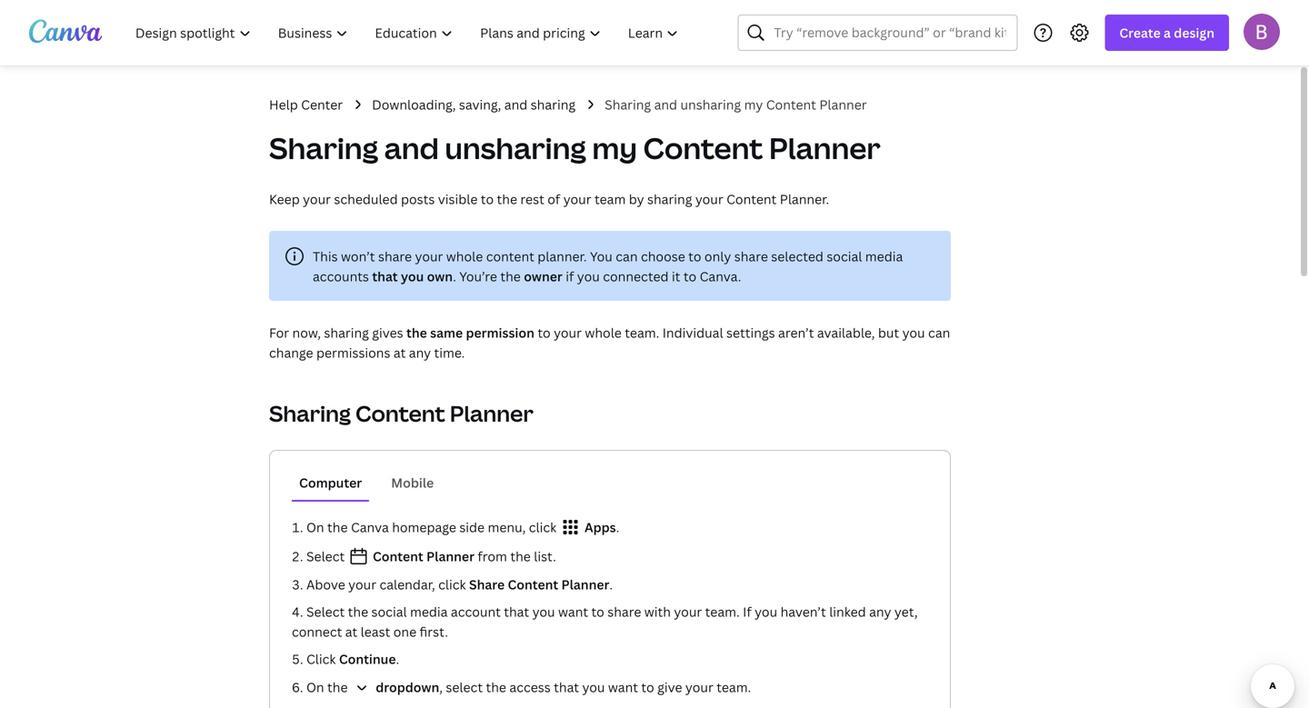 Task type: describe. For each thing, give the bounding box(es) containing it.
0 vertical spatial sharing and unsharing my content planner
[[605, 96, 867, 113]]

you
[[590, 248, 613, 265]]

calendar,
[[380, 576, 435, 593]]

0 horizontal spatial unsharing
[[445, 128, 586, 168]]

give
[[658, 679, 682, 696]]

team. inside to your whole team. individual settings aren't available, but you can change permissions at any time.
[[625, 324, 659, 341]]

1 vertical spatial sharing
[[269, 128, 378, 168]]

least
[[361, 623, 390, 641]]

linked
[[829, 603, 866, 621]]

connected
[[603, 268, 669, 285]]

canva
[[351, 519, 389, 536]]

apps
[[582, 519, 616, 536]]

list.
[[534, 548, 556, 565]]

the down click continue .
[[327, 679, 348, 696]]

a
[[1164, 24, 1171, 41]]

if
[[566, 268, 574, 285]]

settings
[[726, 324, 775, 341]]

social inside this won't share your whole content planner. you can choose to only share selected social media accounts
[[827, 248, 862, 265]]

sharing content planner
[[269, 399, 534, 428]]

select for select the social media account that you want to share with your team. if you haven't linked any yet, connect at least one first.
[[306, 603, 345, 621]]

any inside to your whole team. individual settings aren't available, but you can change permissions at any time.
[[409, 344, 431, 361]]

keep your scheduled posts visible to the rest of your team by sharing your content planner.
[[269, 190, 829, 208]]

your right "above"
[[348, 576, 376, 593]]

0 vertical spatial sharing
[[531, 96, 576, 113]]

saving,
[[459, 96, 501, 113]]

time.
[[434, 344, 465, 361]]

2 horizontal spatial and
[[654, 96, 677, 113]]

on for on the canva homepage side menu, click
[[306, 519, 324, 536]]

1 vertical spatial sharing
[[647, 190, 692, 208]]

of
[[548, 190, 560, 208]]

rest
[[520, 190, 544, 208]]

help center
[[269, 96, 343, 113]]

that inside the select the social media account that you want to share with your team. if you haven't linked any yet, connect at least one first.
[[504, 603, 529, 621]]

any inside the select the social media account that you want to share with your team. if you haven't linked any yet, connect at least one first.
[[869, 603, 891, 621]]

downloading,
[[372, 96, 456, 113]]

computer
[[299, 474, 362, 491]]

from
[[478, 548, 507, 565]]

2 vertical spatial sharing
[[324, 324, 369, 341]]

your inside this won't share your whole content planner. you can choose to only share selected social media accounts
[[415, 248, 443, 265]]

select
[[446, 679, 483, 696]]

1 horizontal spatial click
[[529, 519, 557, 536]]

1 vertical spatial click
[[438, 576, 466, 593]]

Try "remove background" or "brand kit" search field
[[774, 15, 1006, 50]]

media inside this won't share your whole content planner. you can choose to only share selected social media accounts
[[865, 248, 903, 265]]

at inside the select the social media account that you want to share with your team. if you haven't linked any yet, connect at least one first.
[[345, 623, 358, 641]]

design
[[1174, 24, 1215, 41]]

on the canva homepage side menu, click
[[306, 519, 560, 536]]

keep
[[269, 190, 300, 208]]

the right select
[[486, 679, 506, 696]]

from the list.
[[475, 548, 556, 565]]

center
[[301, 96, 343, 113]]

your right give
[[685, 679, 714, 696]]

content planner
[[370, 548, 475, 565]]

planner up planner.
[[769, 128, 881, 168]]

team. inside the select the social media account that you want to share with your team. if you haven't linked any yet, connect at least one first.
[[705, 603, 740, 621]]

dropdown
[[373, 679, 439, 696]]

for now, sharing gives the same permission
[[269, 324, 535, 341]]

canva.
[[700, 268, 741, 285]]

team
[[595, 190, 626, 208]]

1 horizontal spatial unsharing
[[681, 96, 741, 113]]

on the
[[306, 679, 351, 696]]

, select the access that you want to give your team.
[[439, 679, 751, 696]]

sharing and unsharing my content planner link
[[605, 95, 867, 115]]

selected
[[771, 248, 824, 265]]

haven't
[[781, 603, 826, 621]]

can inside this won't share your whole content planner. you can choose to only share selected social media accounts
[[616, 248, 638, 265]]

0 horizontal spatial my
[[592, 128, 637, 168]]

content
[[486, 248, 534, 265]]

0 vertical spatial sharing
[[605, 96, 651, 113]]

that you own . you're the owner if you connected it to canva.
[[372, 268, 741, 285]]

connect
[[292, 623, 342, 641]]

the right gives
[[406, 324, 427, 341]]

permission
[[466, 324, 535, 341]]

your right keep
[[303, 190, 331, 208]]

2 vertical spatial sharing
[[269, 399, 351, 428]]

help center link
[[269, 95, 343, 115]]

your inside to your whole team. individual settings aren't available, but you can change permissions at any time.
[[554, 324, 582, 341]]

the left rest
[[497, 190, 517, 208]]

side
[[459, 519, 485, 536]]

top level navigation element
[[124, 15, 694, 51]]

planner up the select the social media account that you want to share with your team. if you haven't linked any yet, connect at least one first.
[[561, 576, 610, 593]]

owner
[[524, 268, 563, 285]]

above
[[306, 576, 345, 593]]

to left give
[[641, 679, 654, 696]]

with
[[644, 603, 671, 621]]

select for select
[[306, 548, 348, 565]]

individual
[[663, 324, 723, 341]]

change
[[269, 344, 313, 361]]

whole inside this won't share your whole content planner. you can choose to only share selected social media accounts
[[446, 248, 483, 265]]

by
[[629, 190, 644, 208]]

your up only
[[695, 190, 723, 208]]

available,
[[817, 324, 875, 341]]

this
[[313, 248, 338, 265]]

first.
[[420, 623, 448, 641]]

mobile
[[391, 474, 434, 491]]

same
[[430, 324, 463, 341]]

only
[[705, 248, 731, 265]]

it
[[672, 268, 680, 285]]

visible
[[438, 190, 478, 208]]

0 horizontal spatial share
[[378, 248, 412, 265]]



Task type: vqa. For each thing, say whether or not it's contained in the screenshot.
Now,
yes



Task type: locate. For each thing, give the bounding box(es) containing it.
help
[[269, 96, 298, 113]]

whole up you're
[[446, 248, 483, 265]]

1 vertical spatial my
[[592, 128, 637, 168]]

1 vertical spatial at
[[345, 623, 358, 641]]

the
[[497, 190, 517, 208], [500, 268, 521, 285], [406, 324, 427, 341], [327, 519, 348, 536], [510, 548, 531, 565], [348, 603, 368, 621], [327, 679, 348, 696], [486, 679, 506, 696]]

downloading, saving, and sharing
[[372, 96, 576, 113]]

any left the 'yet,'
[[869, 603, 891, 621]]

1 vertical spatial want
[[608, 679, 638, 696]]

media inside the select the social media account that you want to share with your team. if you haven't linked any yet, connect at least one first.
[[410, 603, 448, 621]]

0 horizontal spatial and
[[384, 128, 439, 168]]

1 vertical spatial can
[[928, 324, 950, 341]]

0 horizontal spatial that
[[372, 268, 398, 285]]

team. right give
[[717, 679, 751, 696]]

0 vertical spatial any
[[409, 344, 431, 361]]

0 vertical spatial media
[[865, 248, 903, 265]]

0 vertical spatial can
[[616, 248, 638, 265]]

1 vertical spatial on
[[306, 679, 324, 696]]

sharing up permissions
[[324, 324, 369, 341]]

click up "list."
[[529, 519, 557, 536]]

my
[[744, 96, 763, 113], [592, 128, 637, 168]]

want up , select the access that you want to give your team.
[[558, 603, 588, 621]]

team.
[[625, 324, 659, 341], [705, 603, 740, 621], [717, 679, 751, 696]]

yet,
[[895, 603, 918, 621]]

whole down connected
[[585, 324, 622, 341]]

bob builder image
[[1244, 13, 1280, 50]]

0 horizontal spatial click
[[438, 576, 466, 593]]

media up but
[[865, 248, 903, 265]]

1 horizontal spatial media
[[865, 248, 903, 265]]

1 horizontal spatial and
[[504, 96, 528, 113]]

2 vertical spatial team.
[[717, 679, 751, 696]]

1 horizontal spatial want
[[608, 679, 638, 696]]

share
[[469, 576, 505, 593]]

0 horizontal spatial sharing
[[324, 324, 369, 341]]

if
[[743, 603, 752, 621]]

select inside the select the social media account that you want to share with your team. if you haven't linked any yet, connect at least one first.
[[306, 603, 345, 621]]

want
[[558, 603, 588, 621], [608, 679, 638, 696]]

choose
[[641, 248, 685, 265]]

share right only
[[734, 248, 768, 265]]

1 horizontal spatial my
[[744, 96, 763, 113]]

1 vertical spatial unsharing
[[445, 128, 586, 168]]

your down if
[[554, 324, 582, 341]]

0 vertical spatial whole
[[446, 248, 483, 265]]

social right selected
[[827, 248, 862, 265]]

1 horizontal spatial any
[[869, 603, 891, 621]]

want left give
[[608, 679, 638, 696]]

0 horizontal spatial want
[[558, 603, 588, 621]]

0 vertical spatial at
[[394, 344, 406, 361]]

at down 'for now, sharing gives the same permission'
[[394, 344, 406, 361]]

the down content
[[500, 268, 521, 285]]

1 vertical spatial social
[[371, 603, 407, 621]]

2 horizontal spatial sharing
[[647, 190, 692, 208]]

above your calendar, click share content planner .
[[306, 576, 613, 593]]

this won't share your whole content planner. you can choose to only share selected social media accounts
[[313, 248, 903, 285]]

planner
[[820, 96, 867, 113], [769, 128, 881, 168], [450, 399, 534, 428], [426, 548, 475, 565], [561, 576, 610, 593]]

the inside the select the social media account that you want to share with your team. if you haven't linked any yet, connect at least one first.
[[348, 603, 368, 621]]

sharing right by
[[647, 190, 692, 208]]

planner down the try "remove background" or "brand kit" search box
[[820, 96, 867, 113]]

to
[[481, 190, 494, 208], [688, 248, 701, 265], [684, 268, 697, 285], [538, 324, 551, 341], [591, 603, 604, 621], [641, 679, 654, 696]]

to your whole team. individual settings aren't available, but you can change permissions at any time.
[[269, 324, 950, 361]]

continue
[[339, 651, 396, 668]]

2 on from the top
[[306, 679, 324, 696]]

1 horizontal spatial social
[[827, 248, 862, 265]]

you inside to your whole team. individual settings aren't available, but you can change permissions at any time.
[[902, 324, 925, 341]]

you're
[[459, 268, 497, 285]]

planner down time.
[[450, 399, 534, 428]]

permissions
[[316, 344, 390, 361]]

share right won't
[[378, 248, 412, 265]]

0 horizontal spatial social
[[371, 603, 407, 621]]

0 vertical spatial unsharing
[[681, 96, 741, 113]]

.
[[453, 268, 456, 285], [616, 519, 619, 536], [610, 576, 613, 593], [396, 651, 399, 668]]

0 vertical spatial my
[[744, 96, 763, 113]]

share left with
[[608, 603, 641, 621]]

2 horizontal spatial that
[[554, 679, 579, 696]]

to left with
[[591, 603, 604, 621]]

on down computer button
[[306, 519, 324, 536]]

0 vertical spatial select
[[306, 548, 348, 565]]

the left canva
[[327, 519, 348, 536]]

computer button
[[292, 466, 369, 500]]

whole inside to your whole team. individual settings aren't available, but you can change permissions at any time.
[[585, 324, 622, 341]]

to inside the select the social media account that you want to share with your team. if you haven't linked any yet, connect at least one first.
[[591, 603, 604, 621]]

your up own
[[415, 248, 443, 265]]

1 horizontal spatial that
[[504, 603, 529, 621]]

at
[[394, 344, 406, 361], [345, 623, 358, 641]]

media up first.
[[410, 603, 448, 621]]

the up the least
[[348, 603, 368, 621]]

planner up above your calendar, click share content planner .
[[426, 548, 475, 565]]

0 horizontal spatial media
[[410, 603, 448, 621]]

1 on from the top
[[306, 519, 324, 536]]

on down click
[[306, 679, 324, 696]]

0 horizontal spatial whole
[[446, 248, 483, 265]]

1 vertical spatial that
[[504, 603, 529, 621]]

0 horizontal spatial can
[[616, 248, 638, 265]]

select up "above"
[[306, 548, 348, 565]]

account
[[451, 603, 501, 621]]

planner.
[[780, 190, 829, 208]]

team. left 'individual'
[[625, 324, 659, 341]]

downloading, saving, and sharing link
[[372, 95, 576, 115]]

create a design button
[[1105, 15, 1229, 51]]

sharing right saving,
[[531, 96, 576, 113]]

click
[[529, 519, 557, 536], [438, 576, 466, 593]]

1 horizontal spatial at
[[394, 344, 406, 361]]

scheduled
[[334, 190, 398, 208]]

share inside the select the social media account that you want to share with your team. if you haven't linked any yet, connect at least one first.
[[608, 603, 641, 621]]

won't
[[341, 248, 375, 265]]

to right visible on the left of the page
[[481, 190, 494, 208]]

accounts
[[313, 268, 369, 285]]

sharing
[[605, 96, 651, 113], [269, 128, 378, 168], [269, 399, 351, 428]]

can up connected
[[616, 248, 638, 265]]

that down won't
[[372, 268, 398, 285]]

social
[[827, 248, 862, 265], [371, 603, 407, 621]]

mobile button
[[384, 466, 441, 500]]

select
[[306, 548, 348, 565], [306, 603, 345, 621]]

1 vertical spatial select
[[306, 603, 345, 621]]

at inside to your whole team. individual settings aren't available, but you can change permissions at any time.
[[394, 344, 406, 361]]

to right it
[[684, 268, 697, 285]]

2 horizontal spatial share
[[734, 248, 768, 265]]

0 vertical spatial on
[[306, 519, 324, 536]]

1 vertical spatial any
[[869, 603, 891, 621]]

team. left if
[[705, 603, 740, 621]]

and
[[504, 96, 528, 113], [654, 96, 677, 113], [384, 128, 439, 168]]

content
[[766, 96, 816, 113], [643, 128, 763, 168], [727, 190, 777, 208], [355, 399, 445, 428], [373, 548, 423, 565], [508, 576, 558, 593]]

create a design
[[1120, 24, 1215, 41]]

select up connect
[[306, 603, 345, 621]]

unsharing
[[681, 96, 741, 113], [445, 128, 586, 168]]

gives
[[372, 324, 403, 341]]

1 horizontal spatial can
[[928, 324, 950, 341]]

aren't
[[778, 324, 814, 341]]

2 select from the top
[[306, 603, 345, 621]]

2 vertical spatial that
[[554, 679, 579, 696]]

1 select from the top
[[306, 548, 348, 565]]

0 vertical spatial want
[[558, 603, 588, 621]]

0 horizontal spatial at
[[345, 623, 358, 641]]

1 horizontal spatial sharing
[[531, 96, 576, 113]]

your right with
[[674, 603, 702, 621]]

click
[[306, 651, 336, 668]]

you
[[401, 268, 424, 285], [577, 268, 600, 285], [902, 324, 925, 341], [532, 603, 555, 621], [755, 603, 778, 621], [582, 679, 605, 696]]

sharing
[[531, 96, 576, 113], [647, 190, 692, 208], [324, 324, 369, 341]]

for
[[269, 324, 289, 341]]

,
[[439, 679, 443, 696]]

one
[[393, 623, 417, 641]]

want inside the select the social media account that you want to share with your team. if you haven't linked any yet, connect at least one first.
[[558, 603, 588, 621]]

create
[[1120, 24, 1161, 41]]

to inside to your whole team. individual settings aren't available, but you can change permissions at any time.
[[538, 324, 551, 341]]

menu,
[[488, 519, 526, 536]]

1 horizontal spatial share
[[608, 603, 641, 621]]

1 vertical spatial whole
[[585, 324, 622, 341]]

can right but
[[928, 324, 950, 341]]

to inside this won't share your whole content planner. you can choose to only share selected social media accounts
[[688, 248, 701, 265]]

can
[[616, 248, 638, 265], [928, 324, 950, 341]]

0 vertical spatial that
[[372, 268, 398, 285]]

0 vertical spatial click
[[529, 519, 557, 536]]

the left "list."
[[510, 548, 531, 565]]

1 vertical spatial sharing and unsharing my content planner
[[269, 128, 881, 168]]

your inside the select the social media account that you want to share with your team. if you haven't linked any yet, connect at least one first.
[[674, 603, 702, 621]]

own
[[427, 268, 453, 285]]

click continue .
[[306, 651, 399, 668]]

1 horizontal spatial whole
[[585, 324, 622, 341]]

your
[[303, 190, 331, 208], [563, 190, 592, 208], [695, 190, 723, 208], [415, 248, 443, 265], [554, 324, 582, 341], [348, 576, 376, 593], [674, 603, 702, 621], [685, 679, 714, 696]]

any down 'for now, sharing gives the same permission'
[[409, 344, 431, 361]]

that right access at the left bottom
[[554, 679, 579, 696]]

to left only
[[688, 248, 701, 265]]

click left share
[[438, 576, 466, 593]]

media
[[865, 248, 903, 265], [410, 603, 448, 621]]

your right of at the left of the page
[[563, 190, 592, 208]]

now,
[[292, 324, 321, 341]]

planner.
[[538, 248, 587, 265]]

0 vertical spatial team.
[[625, 324, 659, 341]]

at left the least
[[345, 623, 358, 641]]

can inside to your whole team. individual settings aren't available, but you can change permissions at any time.
[[928, 324, 950, 341]]

select the social media account that you want to share with your team. if you haven't linked any yet, connect at least one first.
[[292, 603, 918, 641]]

that
[[372, 268, 398, 285], [504, 603, 529, 621], [554, 679, 579, 696]]

social inside the select the social media account that you want to share with your team. if you haven't linked any yet, connect at least one first.
[[371, 603, 407, 621]]

0 vertical spatial social
[[827, 248, 862, 265]]

but
[[878, 324, 899, 341]]

1 vertical spatial media
[[410, 603, 448, 621]]

0 horizontal spatial any
[[409, 344, 431, 361]]

posts
[[401, 190, 435, 208]]

any
[[409, 344, 431, 361], [869, 603, 891, 621]]

whole
[[446, 248, 483, 265], [585, 324, 622, 341]]

that down share
[[504, 603, 529, 621]]

social up the least
[[371, 603, 407, 621]]

to right permission
[[538, 324, 551, 341]]

homepage
[[392, 519, 456, 536]]

on for on the
[[306, 679, 324, 696]]

access
[[510, 679, 551, 696]]

1 vertical spatial team.
[[705, 603, 740, 621]]



